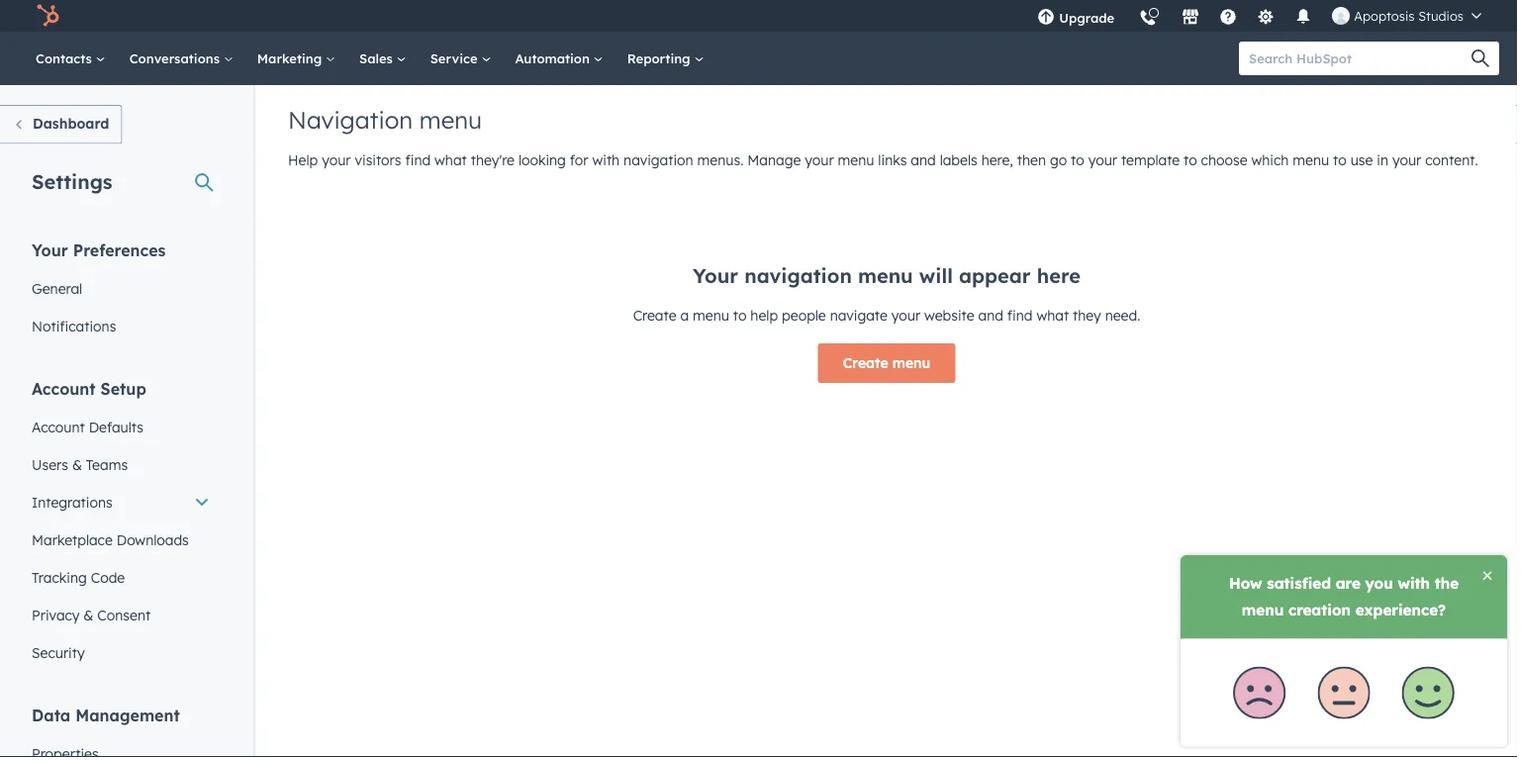 Task type: vqa. For each thing, say whether or not it's contained in the screenshot.
visitors at top left
yes



Task type: describe. For each thing, give the bounding box(es) containing it.
menu containing apoptosis studios
[[1026, 0, 1494, 39]]

to right go
[[1071, 151, 1085, 169]]

help button
[[1212, 0, 1246, 32]]

notifications
[[32, 317, 116, 335]]

apoptosis studios
[[1355, 7, 1464, 24]]

settings image
[[1258, 9, 1276, 27]]

hubspot image
[[36, 4, 59, 28]]

help image
[[1220, 9, 1238, 27]]

automation
[[515, 50, 594, 66]]

to left use
[[1334, 151, 1347, 169]]

account defaults link
[[20, 408, 222, 446]]

0 vertical spatial find
[[405, 151, 431, 169]]

security link
[[20, 634, 222, 672]]

upgrade
[[1060, 9, 1115, 26]]

which
[[1252, 151, 1290, 169]]

1 vertical spatial find
[[1008, 307, 1033, 324]]

notifications image
[[1295, 9, 1313, 27]]

studios
[[1419, 7, 1464, 24]]

navigation menu
[[288, 105, 482, 135]]

integrations button
[[20, 484, 222, 521]]

your right in
[[1393, 151, 1422, 169]]

users & teams link
[[20, 446, 222, 484]]

account setup
[[32, 379, 146, 399]]

create for create a menu to help people navigate your website and find what they need.
[[633, 307, 677, 324]]

account for account defaults
[[32, 418, 85, 436]]

hubspot link
[[24, 4, 74, 28]]

service
[[430, 50, 482, 66]]

help
[[288, 151, 318, 169]]

calling icon button
[[1132, 2, 1166, 31]]

1 horizontal spatial what
[[1037, 307, 1070, 324]]

data
[[32, 705, 71, 725]]

calling icon image
[[1140, 10, 1158, 28]]

content.
[[1426, 151, 1479, 169]]

use
[[1351, 151, 1374, 169]]

help your visitors find what they're looking for with navigation menus. manage your menu links and labels here, then go to your template to choose which menu to use in your content.
[[288, 151, 1479, 169]]

apoptosis
[[1355, 7, 1415, 24]]

users & teams
[[32, 456, 128, 473]]

1 horizontal spatial and
[[979, 307, 1004, 324]]

account setup element
[[20, 378, 222, 672]]

they
[[1073, 307, 1102, 324]]

need.
[[1106, 307, 1141, 324]]

security
[[32, 644, 85, 661]]

general
[[32, 280, 82, 297]]

integrations
[[32, 494, 113, 511]]

& for privacy
[[83, 606, 93, 624]]

links
[[879, 151, 907, 169]]

settings link
[[1246, 0, 1287, 32]]

notifications button
[[1287, 0, 1321, 32]]

marketing link
[[245, 32, 348, 85]]

your left website
[[892, 307, 921, 324]]

apoptosis studios button
[[1321, 0, 1494, 32]]

create menu button
[[819, 344, 956, 383]]

service link
[[419, 32, 503, 85]]

reporting
[[627, 50, 695, 66]]

labels
[[940, 151, 978, 169]]

account defaults
[[32, 418, 144, 436]]

they're
[[471, 151, 515, 169]]

your right manage
[[805, 151, 834, 169]]

downloads
[[117, 531, 189, 549]]

your navigation menu will appear here
[[693, 263, 1081, 288]]

people
[[782, 307, 827, 324]]

help
[[751, 307, 778, 324]]

& for users
[[72, 456, 82, 473]]

your preferences
[[32, 240, 166, 260]]

create menu
[[843, 354, 931, 372]]

menu left the links
[[838, 151, 875, 169]]

will
[[920, 263, 953, 288]]

Search HubSpot search field
[[1240, 42, 1482, 75]]

tracking
[[32, 569, 87, 586]]

data management
[[32, 705, 180, 725]]

upgrade image
[[1038, 9, 1056, 27]]

choose
[[1202, 151, 1248, 169]]

users
[[32, 456, 68, 473]]



Task type: locate. For each thing, give the bounding box(es) containing it.
1 horizontal spatial your
[[693, 263, 739, 288]]

& inside the users & teams link
[[72, 456, 82, 473]]

and down appear
[[979, 307, 1004, 324]]

website
[[925, 307, 975, 324]]

code
[[91, 569, 125, 586]]

menus.
[[698, 151, 744, 169]]

menu up create a menu to help people navigate your website and find what they need.
[[858, 263, 914, 288]]

menu right a
[[693, 307, 730, 324]]

your
[[322, 151, 351, 169], [805, 151, 834, 169], [1089, 151, 1118, 169], [1393, 151, 1422, 169], [892, 307, 921, 324]]

looking
[[519, 151, 566, 169]]

navigation right with
[[624, 151, 694, 169]]

& right users
[[72, 456, 82, 473]]

find
[[405, 151, 431, 169], [1008, 307, 1033, 324]]

0 horizontal spatial &
[[72, 456, 82, 473]]

account up account defaults
[[32, 379, 96, 399]]

0 horizontal spatial your
[[32, 240, 68, 260]]

navigation up people
[[745, 263, 852, 288]]

search button
[[1462, 42, 1500, 75]]

privacy & consent
[[32, 606, 151, 624]]

to left help
[[734, 307, 747, 324]]

navigation
[[624, 151, 694, 169], [745, 263, 852, 288]]

account
[[32, 379, 96, 399], [32, 418, 85, 436]]

marketplaces image
[[1182, 9, 1200, 27]]

for
[[570, 151, 589, 169]]

and
[[911, 151, 936, 169], [979, 307, 1004, 324]]

sales link
[[348, 32, 419, 85]]

tracking code link
[[20, 559, 222, 597]]

1 horizontal spatial navigation
[[745, 263, 852, 288]]

your for your preferences
[[32, 240, 68, 260]]

privacy
[[32, 606, 80, 624]]

0 vertical spatial navigation
[[624, 151, 694, 169]]

marketplace downloads
[[32, 531, 189, 549]]

0 horizontal spatial find
[[405, 151, 431, 169]]

tracking code
[[32, 569, 125, 586]]

1 vertical spatial your
[[693, 263, 739, 288]]

what
[[435, 151, 467, 169], [1037, 307, 1070, 324]]

here,
[[982, 151, 1014, 169]]

0 horizontal spatial and
[[911, 151, 936, 169]]

1 account from the top
[[32, 379, 96, 399]]

sales
[[359, 50, 397, 66]]

account up users
[[32, 418, 85, 436]]

0 vertical spatial what
[[435, 151, 467, 169]]

go
[[1050, 151, 1068, 169]]

visitors
[[355, 151, 402, 169]]

general link
[[20, 270, 222, 307]]

create for create menu
[[843, 354, 889, 372]]

0 vertical spatial your
[[32, 240, 68, 260]]

& right privacy
[[83, 606, 93, 624]]

consent
[[97, 606, 151, 624]]

0 vertical spatial account
[[32, 379, 96, 399]]

create down navigate
[[843, 354, 889, 372]]

your right go
[[1089, 151, 1118, 169]]

marketing
[[257, 50, 326, 66]]

1 horizontal spatial &
[[83, 606, 93, 624]]

1 vertical spatial create
[[843, 354, 889, 372]]

1 vertical spatial &
[[83, 606, 93, 624]]

contacts
[[36, 50, 96, 66]]

& inside privacy & consent link
[[83, 606, 93, 624]]

a
[[681, 307, 689, 324]]

1 horizontal spatial create
[[843, 354, 889, 372]]

setup
[[101, 379, 146, 399]]

0 horizontal spatial navigation
[[624, 151, 694, 169]]

data management element
[[20, 705, 222, 757]]

create left a
[[633, 307, 677, 324]]

0 vertical spatial and
[[911, 151, 936, 169]]

defaults
[[89, 418, 144, 436]]

to left "choose"
[[1184, 151, 1198, 169]]

your for your navigation menu will appear here
[[693, 263, 739, 288]]

navigate
[[830, 307, 888, 324]]

1 vertical spatial account
[[32, 418, 85, 436]]

appear
[[960, 263, 1031, 288]]

conversations
[[129, 50, 224, 66]]

what left they're
[[435, 151, 467, 169]]

1 vertical spatial navigation
[[745, 263, 852, 288]]

then
[[1018, 151, 1047, 169]]

and right the links
[[911, 151, 936, 169]]

teams
[[86, 456, 128, 473]]

to
[[1071, 151, 1085, 169], [1184, 151, 1198, 169], [1334, 151, 1347, 169], [734, 307, 747, 324]]

create inside create menu button
[[843, 354, 889, 372]]

what left 'they'
[[1037, 307, 1070, 324]]

1 vertical spatial what
[[1037, 307, 1070, 324]]

menu down create a menu to help people navigate your website and find what they need.
[[893, 354, 931, 372]]

0 horizontal spatial what
[[435, 151, 467, 169]]

dashboard
[[33, 115, 109, 132]]

0 horizontal spatial create
[[633, 307, 677, 324]]

find right visitors
[[405, 151, 431, 169]]

marketplace
[[32, 531, 113, 549]]

0 vertical spatial &
[[72, 456, 82, 473]]

navigation
[[288, 105, 413, 135]]

notifications link
[[20, 307, 222, 345]]

manage
[[748, 151, 801, 169]]

menu
[[1026, 0, 1494, 39]]

your right help
[[322, 151, 351, 169]]

find down appear
[[1008, 307, 1033, 324]]

privacy & consent link
[[20, 597, 222, 634]]

automation link
[[503, 32, 616, 85]]

contacts link
[[24, 32, 118, 85]]

reporting link
[[616, 32, 716, 85]]

preferences
[[73, 240, 166, 260]]

search image
[[1472, 50, 1490, 67]]

create a menu to help people navigate your website and find what they need.
[[633, 307, 1141, 324]]

marketplaces button
[[1171, 0, 1212, 32]]

dashboard link
[[0, 105, 122, 144]]

menu inside button
[[893, 354, 931, 372]]

menu right which
[[1293, 151, 1330, 169]]

&
[[72, 456, 82, 473], [83, 606, 93, 624]]

conversations link
[[118, 32, 245, 85]]

2 account from the top
[[32, 418, 85, 436]]

1 horizontal spatial find
[[1008, 307, 1033, 324]]

your
[[32, 240, 68, 260], [693, 263, 739, 288]]

tara schultz image
[[1333, 7, 1351, 25]]

account for account setup
[[32, 379, 96, 399]]

settings
[[32, 169, 112, 194]]

create
[[633, 307, 677, 324], [843, 354, 889, 372]]

here
[[1037, 263, 1081, 288]]

template
[[1122, 151, 1180, 169]]

your preferences element
[[20, 239, 222, 345]]

in
[[1378, 151, 1389, 169]]

0 vertical spatial create
[[633, 307, 677, 324]]

marketplace downloads link
[[20, 521, 222, 559]]

with
[[593, 151, 620, 169]]

management
[[75, 705, 180, 725]]

1 vertical spatial and
[[979, 307, 1004, 324]]

menu up they're
[[420, 105, 482, 135]]



